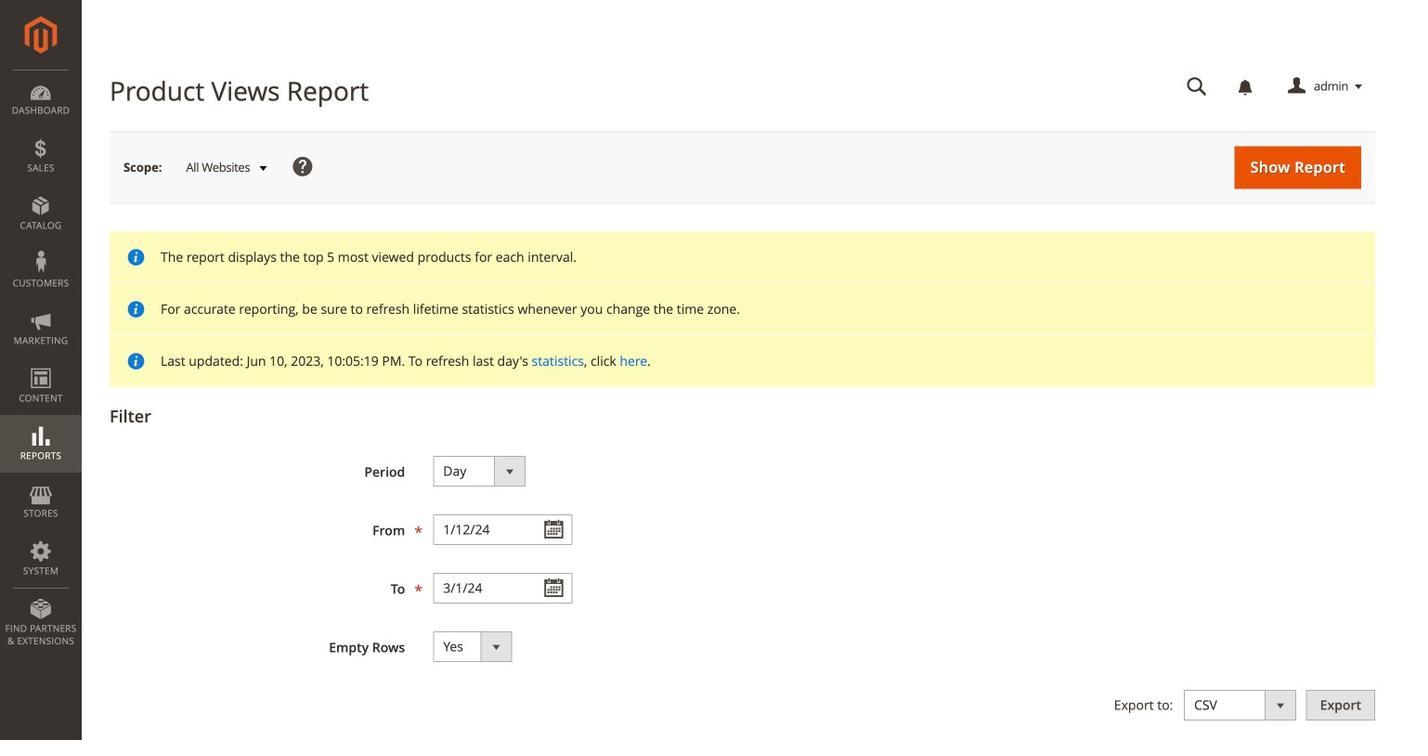 Task type: vqa. For each thing, say whether or not it's contained in the screenshot.
the Magento Admin Panel icon
yes



Task type: locate. For each thing, give the bounding box(es) containing it.
magento admin panel image
[[25, 16, 57, 54]]

None text field
[[433, 573, 573, 604]]

None text field
[[1174, 71, 1221, 103], [433, 515, 573, 545], [1174, 71, 1221, 103], [433, 515, 573, 545]]

menu bar
[[0, 70, 82, 657]]



